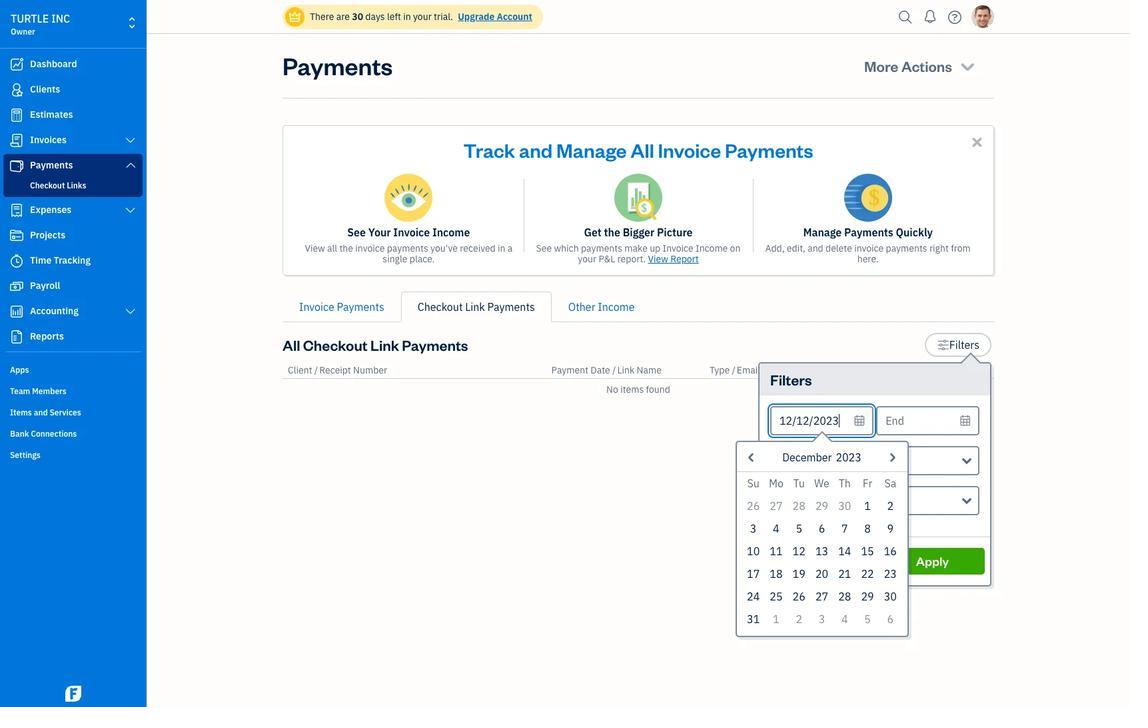 Task type: locate. For each thing, give the bounding box(es) containing it.
1 vertical spatial 4 button
[[834, 609, 857, 631]]

checkout link payments link
[[401, 292, 552, 323]]

0 horizontal spatial 6
[[819, 523, 825, 536]]

24 button
[[742, 586, 765, 609]]

0 horizontal spatial 1 button
[[765, 609, 788, 631]]

invoice payments
[[299, 301, 385, 314]]

time
[[30, 255, 51, 267]]

2 vertical spatial 30
[[884, 591, 897, 604]]

right
[[930, 243, 949, 255]]

24
[[747, 591, 760, 604]]

payment
[[552, 365, 589, 377], [780, 455, 822, 468]]

30 right are
[[352, 11, 363, 23]]

2 horizontal spatial checkout
[[418, 301, 463, 314]]

income left on
[[696, 243, 728, 255]]

0 vertical spatial 2
[[888, 500, 894, 513]]

payments down your
[[387, 243, 428, 255]]

1 payments from the left
[[387, 243, 428, 255]]

checkout links link
[[6, 178, 140, 194]]

invoice inside manage payments quickly add, edit, and delete invoice payments right from here.
[[855, 243, 884, 255]]

manage payments quickly add, edit, and delete invoice payments right from here.
[[766, 226, 971, 265]]

0 vertical spatial 1
[[865, 500, 871, 513]]

invoice inside see your invoice income view all the invoice payments you've received in a single place.
[[355, 243, 385, 255]]

link up number on the bottom left of page
[[371, 336, 399, 355]]

4
[[773, 523, 780, 536], [842, 613, 848, 627]]

dashboard
[[30, 58, 77, 70]]

payment for payment date / link name
[[552, 365, 589, 377]]

29
[[816, 500, 829, 513], [862, 591, 874, 604]]

chevron large down image up checkout links link
[[124, 160, 137, 171]]

place.
[[410, 253, 435, 265]]

1 horizontal spatial 29
[[862, 591, 874, 604]]

3 button down 20 button
[[811, 609, 834, 631]]

4 down the 21
[[842, 613, 848, 627]]

6 down 23
[[888, 613, 894, 627]]

see left which
[[536, 243, 552, 255]]

1 button
[[857, 495, 879, 518], [765, 609, 788, 631]]

we
[[815, 477, 830, 491]]

heading
[[737, 448, 908, 473]]

invoice inside see which payments make up invoice income on your p&l report.
[[663, 243, 694, 255]]

7 button
[[834, 518, 857, 541]]

5 up 12
[[796, 523, 803, 536]]

payment up tu
[[780, 455, 822, 468]]

project image
[[9, 229, 25, 243]]

2 invoice from the left
[[855, 243, 884, 255]]

chevron large down image
[[124, 135, 137, 146], [124, 307, 137, 317]]

view inside see your invoice income view all the invoice payments you've received in a single place.
[[305, 243, 325, 255]]

invoices link
[[3, 129, 143, 153]]

1 horizontal spatial 27 button
[[811, 586, 834, 609]]

6 button
[[811, 518, 834, 541], [879, 609, 902, 631]]

0 vertical spatial all
[[631, 137, 654, 163]]

Start date in MM/DD/YYYY format text field
[[771, 407, 874, 436]]

29 for the left 29 button
[[816, 500, 829, 513]]

chevron large down image inside invoices link
[[124, 135, 137, 146]]

1 vertical spatial 29
[[862, 591, 874, 604]]

all up client
[[283, 336, 300, 355]]

2 horizontal spatial payments
[[886, 243, 928, 255]]

3 for the bottommost 3 button
[[819, 613, 825, 627]]

chevron large down image for accounting
[[124, 307, 137, 317]]

other
[[568, 301, 596, 314]]

29 button down 22
[[857, 586, 879, 609]]

2 / from the left
[[613, 365, 616, 377]]

1 vertical spatial 28
[[839, 591, 851, 604]]

1 vertical spatial income
[[696, 243, 728, 255]]

2 payments from the left
[[581, 243, 623, 255]]

notifications image
[[920, 3, 941, 30]]

1 vertical spatial 2
[[796, 613, 803, 627]]

0 horizontal spatial type
[[710, 365, 730, 377]]

0 vertical spatial type
[[710, 365, 730, 377]]

payments inside payments link
[[30, 159, 73, 171]]

27 down '20'
[[816, 591, 829, 604]]

checkout down place.
[[418, 301, 463, 314]]

0 horizontal spatial the
[[340, 243, 353, 255]]

payments down "quickly"
[[886, 243, 928, 255]]

view right make
[[648, 253, 669, 265]]

dashboard link
[[3, 53, 143, 77]]

crown image
[[288, 10, 302, 24]]

1 vertical spatial 26 button
[[788, 586, 811, 609]]

4 for 4 button to the top
[[773, 523, 780, 536]]

3 up '10'
[[750, 523, 757, 536]]

go to help image
[[945, 7, 966, 27]]

link down received
[[465, 301, 485, 314]]

28 button down tu
[[788, 495, 811, 518]]

26 down su
[[747, 500, 760, 513]]

1 vertical spatial your
[[578, 253, 597, 265]]

view left all
[[305, 243, 325, 255]]

22 button
[[857, 563, 879, 586]]

0 horizontal spatial 2 button
[[788, 609, 811, 631]]

your left trial.
[[413, 11, 432, 23]]

0 horizontal spatial 26
[[747, 500, 760, 513]]

0 vertical spatial 30
[[352, 11, 363, 23]]

26 button down 19
[[788, 586, 811, 609]]

28 down tu
[[793, 500, 806, 513]]

2
[[888, 500, 894, 513], [796, 613, 803, 627]]

2 down 19
[[796, 613, 803, 627]]

payments down get at the right of page
[[581, 243, 623, 255]]

checkout for checkout links
[[30, 181, 65, 191]]

3 / from the left
[[732, 365, 736, 377]]

21
[[839, 568, 851, 581]]

15 button
[[857, 541, 879, 563]]

main element
[[0, 0, 180, 708]]

1 / from the left
[[315, 365, 318, 377]]

bank connections link
[[3, 424, 143, 444]]

2 button down sa
[[879, 495, 902, 518]]

1 vertical spatial in
[[498, 243, 506, 255]]

6 up 13
[[819, 523, 825, 536]]

2 vertical spatial income
[[598, 301, 635, 314]]

the right all
[[340, 243, 353, 255]]

2 chevron large down image from the top
[[124, 307, 137, 317]]

28 down the 21
[[839, 591, 851, 604]]

4 button up 11 at the right of page
[[765, 518, 788, 541]]

report
[[671, 253, 699, 265]]

type
[[710, 365, 730, 377], [825, 455, 848, 468]]

there are 30 days left in your trial. upgrade account
[[310, 11, 532, 23]]

0 vertical spatial payment
[[552, 365, 589, 377]]

30 down 23
[[884, 591, 897, 604]]

payment for payment type
[[780, 455, 822, 468]]

3 button
[[742, 518, 765, 541], [811, 609, 834, 631]]

1 horizontal spatial invoice
[[855, 243, 884, 255]]

fr
[[863, 477, 873, 491]]

payments
[[283, 50, 393, 81], [725, 137, 814, 163], [30, 159, 73, 171], [845, 226, 894, 239], [337, 301, 385, 314], [488, 301, 535, 314], [402, 336, 468, 355]]

track
[[464, 137, 515, 163]]

manage inside manage payments quickly add, edit, and delete invoice payments right from here.
[[803, 226, 842, 239]]

income up 'you've'
[[433, 226, 470, 239]]

and right items at the bottom left of the page
[[34, 408, 48, 418]]

1 up 8
[[865, 500, 871, 513]]

type up th
[[825, 455, 848, 468]]

and for manage
[[519, 137, 553, 163]]

other income link
[[552, 292, 652, 323]]

27 button down mo
[[765, 495, 788, 518]]

29 down we
[[816, 500, 829, 513]]

type left email
[[710, 365, 730, 377]]

dashboard image
[[9, 58, 25, 71]]

0 vertical spatial 30 button
[[834, 495, 857, 518]]

see for which
[[536, 243, 552, 255]]

26 button
[[742, 495, 765, 518], [788, 586, 811, 609]]

5 down 22
[[865, 613, 871, 627]]

upgrade
[[458, 11, 495, 23]]

2 horizontal spatial link
[[618, 365, 635, 377]]

0 horizontal spatial link
[[371, 336, 399, 355]]

checkout inside main element
[[30, 181, 65, 191]]

income inside see which payments make up invoice income on your p&l report.
[[696, 243, 728, 255]]

/ right 'date'
[[613, 365, 616, 377]]

1 chevron large down image from the top
[[124, 160, 137, 171]]

2 vertical spatial checkout
[[303, 336, 368, 355]]

link
[[465, 301, 485, 314], [371, 336, 399, 355], [618, 365, 635, 377]]

0 vertical spatial checkout
[[30, 181, 65, 191]]

0 vertical spatial 29 button
[[811, 495, 834, 518]]

/ left status
[[958, 365, 961, 377]]

4 button down 21 button
[[834, 609, 857, 631]]

expenses link
[[3, 199, 143, 223]]

1 horizontal spatial 4
[[842, 613, 848, 627]]

28 for the left 28 button
[[793, 500, 806, 513]]

0 vertical spatial 28
[[793, 500, 806, 513]]

1 vertical spatial 4
[[842, 613, 848, 627]]

0 horizontal spatial your
[[413, 11, 432, 23]]

checkout up expenses
[[30, 181, 65, 191]]

19
[[793, 568, 806, 581]]

items
[[621, 384, 644, 396]]

1
[[865, 500, 871, 513], [773, 613, 780, 627]]

5 button down the 22 button
[[857, 609, 879, 631]]

turtle inc owner
[[11, 12, 70, 37]]

27 button down '20'
[[811, 586, 834, 609]]

and right edit,
[[808, 243, 824, 255]]

31
[[747, 613, 760, 627]]

0 horizontal spatial checkout
[[30, 181, 65, 191]]

payments inside manage payments quickly add, edit, and delete invoice payments right from here.
[[886, 243, 928, 255]]

1 vertical spatial 27 button
[[811, 586, 834, 609]]

chevron large down image up reports link
[[124, 307, 137, 317]]

30 button down 23
[[879, 586, 902, 609]]

0 horizontal spatial see
[[347, 226, 366, 239]]

amount button
[[922, 365, 955, 377]]

1 button down '25'
[[765, 609, 788, 631]]

/ for type
[[732, 365, 736, 377]]

in left a
[[498, 243, 506, 255]]

1 horizontal spatial the
[[604, 226, 621, 239]]

1 horizontal spatial 3 button
[[811, 609, 834, 631]]

owner
[[11, 27, 35, 37]]

payroll link
[[3, 275, 143, 299]]

1 horizontal spatial income
[[598, 301, 635, 314]]

receipt
[[319, 365, 351, 377]]

6 for 6 button to the bottom
[[888, 613, 894, 627]]

amount / status
[[922, 365, 989, 377]]

1 invoice from the left
[[355, 243, 385, 255]]

payments for income
[[387, 243, 428, 255]]

0 vertical spatial chevron large down image
[[124, 135, 137, 146]]

see inside see which payments make up invoice income on your p&l report.
[[536, 243, 552, 255]]

0 horizontal spatial 28 button
[[788, 495, 811, 518]]

grid
[[742, 473, 902, 631]]

17 button
[[742, 563, 765, 586]]

1 vertical spatial 5 button
[[857, 609, 879, 631]]

1 down '25'
[[773, 613, 780, 627]]

20
[[816, 568, 829, 581]]

settings link
[[3, 445, 143, 465]]

link up items
[[618, 365, 635, 377]]

1 horizontal spatial 28
[[839, 591, 851, 604]]

30 up 7
[[839, 500, 851, 513]]

payments inside see which payments make up invoice income on your p&l report.
[[581, 243, 623, 255]]

1 horizontal spatial in
[[498, 243, 506, 255]]

26 for leftmost 26 button
[[747, 500, 760, 513]]

1 chevron large down image from the top
[[124, 135, 137, 146]]

1 vertical spatial chevron large down image
[[124, 307, 137, 317]]

and inside main element
[[34, 408, 48, 418]]

1 vertical spatial checkout
[[418, 301, 463, 314]]

3 button up '10'
[[742, 518, 765, 541]]

chevron large down image down checkout links link
[[124, 205, 137, 216]]

payments inside manage payments quickly add, edit, and delete invoice payments right from here.
[[845, 226, 894, 239]]

1 horizontal spatial 1 button
[[857, 495, 879, 518]]

1 vertical spatial the
[[340, 243, 353, 255]]

income right 'other'
[[598, 301, 635, 314]]

add,
[[766, 243, 785, 255]]

0 horizontal spatial 5 button
[[788, 518, 811, 541]]

9
[[888, 523, 894, 536]]

all up get the bigger picture
[[631, 137, 654, 163]]

1 button down 'fr'
[[857, 495, 879, 518]]

1 horizontal spatial link
[[465, 301, 485, 314]]

filters inside dropdown button
[[950, 339, 980, 352]]

see left your
[[347, 226, 366, 239]]

payments inside see your invoice income view all the invoice payments you've received in a single place.
[[387, 243, 428, 255]]

time tracking
[[30, 255, 91, 267]]

6 button up 13
[[811, 518, 834, 541]]

0 vertical spatial 26
[[747, 500, 760, 513]]

chevron large down image inside expenses link
[[124, 205, 137, 216]]

1 vertical spatial link
[[371, 336, 399, 355]]

1 vertical spatial all
[[283, 336, 300, 355]]

1 vertical spatial 1
[[773, 613, 780, 627]]

28
[[793, 500, 806, 513], [839, 591, 851, 604]]

29 button down we
[[811, 495, 834, 518]]

2 up 9
[[888, 500, 894, 513]]

1 vertical spatial 3
[[819, 613, 825, 627]]

27 down mo
[[770, 500, 783, 513]]

chevron large down image inside accounting link
[[124, 307, 137, 317]]

0 vertical spatial and
[[519, 137, 553, 163]]

28 button down the 21
[[834, 586, 857, 609]]

1 vertical spatial manage
[[803, 226, 842, 239]]

client / receipt number
[[288, 365, 387, 377]]

4 for right 4 button
[[842, 613, 848, 627]]

chevron large down image
[[124, 160, 137, 171], [124, 205, 137, 216]]

1 horizontal spatial type
[[825, 455, 848, 468]]

10 button
[[742, 541, 765, 563]]

30 button down th
[[834, 495, 857, 518]]

filters right email
[[771, 371, 812, 389]]

invoice down your
[[355, 243, 385, 255]]

payments
[[387, 243, 428, 255], [581, 243, 623, 255], [886, 243, 928, 255]]

29 down 22
[[862, 591, 874, 604]]

0 vertical spatial 4
[[773, 523, 780, 536]]

2 button down 19 button
[[788, 609, 811, 631]]

3 down '20'
[[819, 613, 825, 627]]

checkout up receipt
[[303, 336, 368, 355]]

0 horizontal spatial manage
[[557, 137, 627, 163]]

/ right client
[[315, 365, 318, 377]]

0 horizontal spatial 26 button
[[742, 495, 765, 518]]

5 button up 12
[[788, 518, 811, 541]]

30
[[352, 11, 363, 23], [839, 500, 851, 513], [884, 591, 897, 604]]

21 button
[[834, 563, 857, 586]]

your
[[413, 11, 432, 23], [578, 253, 597, 265]]

Currency field
[[771, 487, 980, 516]]

2 chevron large down image from the top
[[124, 205, 137, 216]]

1 vertical spatial 6 button
[[879, 609, 902, 631]]

invoice right the delete
[[855, 243, 884, 255]]

1 horizontal spatial manage
[[803, 226, 842, 239]]

the right get at the right of page
[[604, 226, 621, 239]]

0 vertical spatial see
[[347, 226, 366, 239]]

in
[[403, 11, 411, 23], [498, 243, 506, 255]]

payment left 'date'
[[552, 365, 589, 377]]

14 button
[[834, 541, 857, 563]]

reports
[[30, 331, 64, 343]]

actions
[[902, 57, 953, 75]]

0 horizontal spatial 28
[[793, 500, 806, 513]]

1 horizontal spatial 27
[[816, 591, 829, 604]]

6
[[819, 523, 825, 536], [888, 613, 894, 627]]

close image
[[970, 135, 985, 150]]

0 horizontal spatial 3 button
[[742, 518, 765, 541]]

single
[[383, 253, 408, 265]]

invoice
[[658, 137, 721, 163], [394, 226, 430, 239], [663, 243, 694, 255], [299, 301, 335, 314]]

filters up amount / status
[[950, 339, 980, 352]]

0 vertical spatial 27 button
[[765, 495, 788, 518]]

chevron large down image down estimates link
[[124, 135, 137, 146]]

see which payments make up invoice income on your p&l report.
[[536, 243, 741, 265]]

1 horizontal spatial 26
[[793, 591, 806, 604]]

0 horizontal spatial in
[[403, 11, 411, 23]]

all
[[327, 243, 337, 255]]

payment inside field
[[780, 455, 822, 468]]

26 button down su
[[742, 495, 765, 518]]

27
[[770, 500, 783, 513], [816, 591, 829, 604]]

in right left
[[403, 11, 411, 23]]

and right track
[[519, 137, 553, 163]]

30 for leftmost 30 button
[[839, 500, 851, 513]]

1 horizontal spatial 5
[[865, 613, 871, 627]]

4 up 11 at the right of page
[[773, 523, 780, 536]]

0 horizontal spatial 5
[[796, 523, 803, 536]]

26 down 19
[[793, 591, 806, 604]]

1 horizontal spatial payment
[[780, 455, 822, 468]]

checkout for checkout link payments
[[418, 301, 463, 314]]

payments inside "checkout link payments" link
[[488, 301, 535, 314]]

6 button down 23 button
[[879, 609, 902, 631]]

1 horizontal spatial your
[[578, 253, 597, 265]]

your left p&l
[[578, 253, 597, 265]]

/ left email
[[732, 365, 736, 377]]

0 horizontal spatial view
[[305, 243, 325, 255]]

track and manage all invoice payments
[[464, 137, 814, 163]]

apps link
[[3, 360, 143, 380]]

accounting
[[30, 305, 79, 317]]

15
[[862, 545, 874, 559]]

0 horizontal spatial 1
[[773, 613, 780, 627]]

see inside see your invoice income view all the invoice payments you've received in a single place.
[[347, 226, 366, 239]]

0 horizontal spatial income
[[433, 226, 470, 239]]

4 / from the left
[[958, 365, 961, 377]]

3 payments from the left
[[886, 243, 928, 255]]

1 horizontal spatial see
[[536, 243, 552, 255]]

1 horizontal spatial 6 button
[[879, 609, 902, 631]]

and for services
[[34, 408, 48, 418]]

2023
[[836, 451, 862, 465]]

1 vertical spatial 30
[[839, 500, 851, 513]]



Task type: vqa. For each thing, say whether or not it's contained in the screenshot.


Task type: describe. For each thing, give the bounding box(es) containing it.
0 vertical spatial your
[[413, 11, 432, 23]]

su
[[748, 477, 760, 491]]

payment type
[[780, 455, 848, 468]]

edit,
[[787, 243, 806, 255]]

accounting link
[[3, 300, 143, 324]]

team members link
[[3, 381, 143, 401]]

picture
[[657, 226, 693, 239]]

items and services link
[[3, 403, 143, 423]]

chevron large down image for invoices
[[124, 135, 137, 146]]

settings image
[[937, 337, 950, 353]]

10
[[747, 545, 760, 559]]

1 vertical spatial 1 button
[[765, 609, 788, 631]]

0 vertical spatial 5
[[796, 523, 803, 536]]

12
[[793, 545, 806, 559]]

links
[[67, 181, 86, 191]]

0 vertical spatial 2 button
[[879, 495, 902, 518]]

your
[[368, 226, 391, 239]]

here.
[[858, 253, 879, 265]]

client
[[288, 365, 312, 377]]

payment date button
[[552, 365, 610, 377]]

type inside field
[[825, 455, 848, 468]]

more actions
[[865, 57, 953, 75]]

in inside see your invoice income view all the invoice payments you've received in a single place.
[[498, 243, 506, 255]]

number
[[353, 365, 387, 377]]

0 vertical spatial link
[[465, 301, 485, 314]]

expense image
[[9, 204, 25, 217]]

mo
[[769, 477, 784, 491]]

you've
[[431, 243, 458, 255]]

heading containing december
[[737, 448, 908, 473]]

2 for the bottom 2 button
[[796, 613, 803, 627]]

estimates link
[[3, 103, 143, 127]]

invoice for your
[[355, 243, 385, 255]]

items and services
[[10, 408, 81, 418]]

received
[[460, 243, 496, 255]]

invoice image
[[9, 134, 25, 147]]

1 horizontal spatial 29 button
[[857, 586, 879, 609]]

chart image
[[9, 305, 25, 319]]

see your invoice income image
[[385, 174, 433, 222]]

apply
[[916, 554, 949, 569]]

0 horizontal spatial 30
[[352, 11, 363, 23]]

income inside other income link
[[598, 301, 635, 314]]

estimates
[[30, 109, 73, 121]]

1 vertical spatial 30 button
[[879, 586, 902, 609]]

payments link
[[3, 154, 143, 178]]

found
[[646, 384, 671, 396]]

chevrondown image
[[959, 57, 977, 75]]

left
[[387, 11, 401, 23]]

1 vertical spatial filters
[[771, 371, 812, 389]]

invoice payments link
[[283, 292, 401, 323]]

search image
[[895, 7, 917, 27]]

1 horizontal spatial 4 button
[[834, 609, 857, 631]]

3 for topmost 3 button
[[750, 523, 757, 536]]

1 horizontal spatial 26 button
[[788, 586, 811, 609]]

reports link
[[3, 325, 143, 349]]

1 vertical spatial 2 button
[[788, 609, 811, 631]]

settings
[[10, 451, 41, 461]]

payments for add,
[[886, 243, 928, 255]]

0 vertical spatial the
[[604, 226, 621, 239]]

1 horizontal spatial all
[[631, 137, 654, 163]]

2 for 2 button to the top
[[888, 500, 894, 513]]

payments inside invoice payments link
[[337, 301, 385, 314]]

get the bigger picture
[[584, 226, 693, 239]]

th
[[839, 477, 851, 491]]

income inside see your invoice income view all the invoice payments you've received in a single place.
[[433, 226, 470, 239]]

0 horizontal spatial 29 button
[[811, 495, 834, 518]]

19 button
[[788, 563, 811, 586]]

other income
[[568, 301, 635, 314]]

filters button
[[925, 333, 992, 357]]

make
[[625, 243, 648, 255]]

client image
[[9, 83, 25, 97]]

0 horizontal spatial all
[[283, 336, 300, 355]]

all checkout link payments
[[283, 336, 468, 355]]

6 for left 6 button
[[819, 523, 825, 536]]

report image
[[9, 331, 25, 344]]

and inside manage payments quickly add, edit, and delete invoice payments right from here.
[[808, 243, 824, 255]]

december 2023
[[783, 451, 862, 465]]

1 horizontal spatial 1
[[865, 500, 871, 513]]

0 vertical spatial 5 button
[[788, 518, 811, 541]]

Payment Type field
[[771, 447, 980, 476]]

see for your
[[347, 226, 366, 239]]

view report
[[648, 253, 699, 265]]

team
[[10, 387, 30, 397]]

0 horizontal spatial 6 button
[[811, 518, 834, 541]]

chevron large down image for expenses
[[124, 205, 137, 216]]

type / email
[[710, 365, 761, 377]]

invoice for payments
[[855, 243, 884, 255]]

1 vertical spatial 5
[[865, 613, 871, 627]]

31 button
[[742, 609, 765, 631]]

16
[[884, 545, 897, 559]]

checkout links
[[30, 181, 86, 191]]

0 vertical spatial 4 button
[[765, 518, 788, 541]]

estimate image
[[9, 109, 25, 122]]

18
[[770, 568, 783, 581]]

14
[[839, 545, 851, 559]]

0 vertical spatial in
[[403, 11, 411, 23]]

money image
[[9, 280, 25, 293]]

25
[[770, 591, 783, 604]]

30 for the bottom 30 button
[[884, 591, 897, 604]]

amount
[[922, 365, 955, 377]]

services
[[50, 408, 81, 418]]

are
[[336, 11, 350, 23]]

clear button
[[771, 549, 875, 575]]

/ for client
[[315, 365, 318, 377]]

0 horizontal spatial 27 button
[[765, 495, 788, 518]]

projects
[[30, 229, 65, 241]]

turtle
[[11, 12, 49, 25]]

chevron large down image for payments
[[124, 160, 137, 171]]

timer image
[[9, 255, 25, 268]]

your inside see which payments make up invoice income on your p&l report.
[[578, 253, 597, 265]]

projects link
[[3, 224, 143, 248]]

december
[[783, 451, 832, 465]]

clients
[[30, 83, 60, 95]]

upgrade account link
[[455, 11, 532, 23]]

clients link
[[3, 78, 143, 102]]

bank
[[10, 429, 29, 439]]

16 button
[[879, 541, 902, 563]]

which
[[554, 243, 579, 255]]

invoices
[[30, 134, 67, 146]]

invoice inside see your invoice income view all the invoice payments you've received in a single place.
[[394, 226, 430, 239]]

12 button
[[788, 541, 811, 563]]

freshbooks image
[[63, 687, 84, 703]]

apply button
[[881, 549, 985, 575]]

29 for the right 29 button
[[862, 591, 874, 604]]

name
[[637, 365, 662, 377]]

payment image
[[9, 159, 25, 173]]

0 horizontal spatial 30 button
[[834, 495, 857, 518]]

1 horizontal spatial view
[[648, 253, 669, 265]]

grid containing su
[[742, 473, 902, 631]]

18 button
[[765, 563, 788, 586]]

/ for amount
[[958, 365, 961, 377]]

1 vertical spatial 3 button
[[811, 609, 834, 631]]

13
[[816, 545, 829, 559]]

the inside see your invoice income view all the invoice payments you've received in a single place.
[[340, 243, 353, 255]]

payroll
[[30, 280, 60, 292]]

End date in MM/DD/YYYY format text field
[[877, 407, 980, 436]]

status
[[962, 365, 989, 377]]

tu
[[794, 477, 805, 491]]

1 horizontal spatial 28 button
[[834, 586, 857, 609]]

delete
[[826, 243, 852, 255]]

0 vertical spatial 27
[[770, 500, 783, 513]]

28 for rightmost 28 button
[[839, 591, 851, 604]]

7
[[842, 523, 848, 536]]

2 vertical spatial link
[[618, 365, 635, 377]]

26 for the rightmost 26 button
[[793, 591, 806, 604]]

1 vertical spatial 27
[[816, 591, 829, 604]]

report.
[[618, 253, 646, 265]]

1 horizontal spatial 5 button
[[857, 609, 879, 631]]

manage payments quickly image
[[844, 174, 892, 222]]

11 button
[[765, 541, 788, 563]]

more
[[865, 57, 899, 75]]

inc
[[51, 12, 70, 25]]

0 vertical spatial 3 button
[[742, 518, 765, 541]]

get the bigger picture image
[[615, 174, 663, 222]]

tracking
[[54, 255, 91, 267]]



